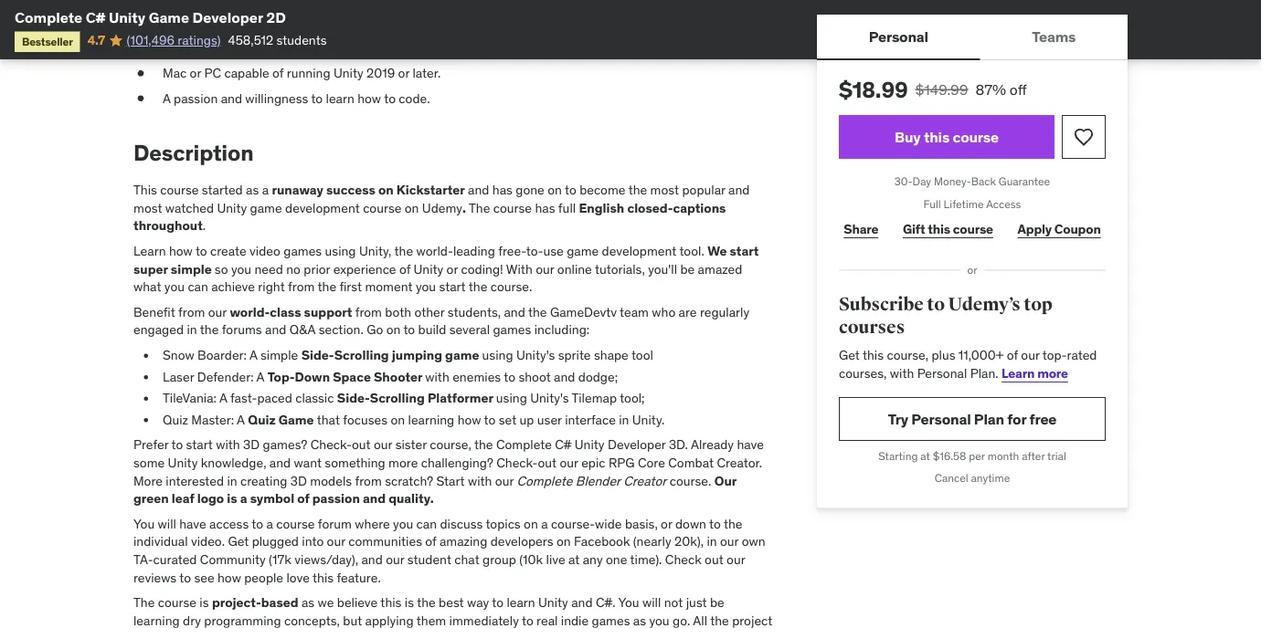Task type: describe. For each thing, give the bounding box(es) containing it.
1 vertical spatial using
[[482, 347, 513, 364]]

a down fast-
[[237, 412, 245, 428]]

this inside you will have access to a course forum where you can discuss topics on a course-wide basis, or down to the individual video. get plugged into our communities of amazing developers on facebook (nearly 20k), in our own ta-curated community (17k views/day), and our student chat group (10k live at any one time). check out our reviews to see how people love this feature.
[[313, 570, 334, 586]]

to inside prefer to start with 3d games? check-out our sister course, the complete c# unity developer 3d. already have some unity knowledge, and want something more challenging? check-out our epic rpg core combat creator. more interested in creating 3d models from scratch? start with our
[[171, 437, 183, 453]]

become
[[580, 182, 626, 198]]

learn for learn more
[[1002, 365, 1035, 382]]

games inside from both other students, and the gamedevtv team who are regularly engaged in the forums and q&a section. go on to build several games including:
[[493, 322, 531, 338]]

with down challenging?
[[468, 473, 492, 489]]

apply coupon button
[[1013, 212, 1106, 248]]

need
[[254, 261, 283, 277]]

. for . the course has full
[[462, 200, 466, 216]]

0 horizontal spatial out
[[352, 437, 371, 453]]

or coding!
[[447, 261, 503, 277]]

to left the code.
[[384, 90, 396, 107]]

one
[[606, 552, 627, 568]]

tilemap
[[572, 390, 617, 407]]

a left course-
[[541, 516, 548, 532]]

from inside so you need no prior experience of unity or coding! with our online tutorials, you'll be amazed what you can achieve right from the first moment you start the course.
[[288, 279, 315, 295]]

capable
[[224, 65, 269, 81]]

quality.
[[389, 491, 434, 507]]

our down forum
[[327, 534, 345, 550]]

access
[[986, 197, 1021, 211]]

be inside so you need no prior experience of unity or coding! with our online tutorials, you'll be amazed what you can achieve right from the first moment you start the course.
[[680, 261, 695, 277]]

focuses
[[343, 412, 388, 428]]

or left later.
[[398, 65, 409, 81]]

complete inside prefer to start with 3d games? check-out our sister course, the complete c# unity developer 3d. already have some unity knowledge, and want something more challenging? check-out our epic rpg core combat creator. more interested in creating 3d models from scratch? start with our
[[496, 437, 552, 453]]

0 vertical spatial using
[[325, 243, 356, 259]]

online
[[557, 261, 592, 277]]

want
[[294, 455, 322, 471]]

prefer to start with 3d games? check-out our sister course, the complete c# unity developer 3d. already have some unity knowledge, and want something more challenging? check-out our epic rpg core combat creator. more interested in creating 3d models from scratch? start with our
[[133, 437, 764, 489]]

own
[[742, 534, 765, 550]]

1 vertical spatial as
[[302, 595, 315, 611]]

87%
[[976, 80, 1006, 99]]

to left shoot
[[504, 369, 515, 385]]

have inside prefer to start with 3d games? check-out our sister course, the complete c# unity developer 3d. already have some unity knowledge, and want something more challenging? check-out our epic rpg core combat creator. more interested in creating 3d models from scratch? start with our
[[737, 437, 764, 453]]

community
[[200, 552, 266, 568]]

creator.
[[717, 455, 762, 471]]

0 vertical spatial world-
[[416, 243, 453, 259]]

of up willingness
[[272, 65, 284, 81]]

indie
[[561, 613, 589, 629]]

project-
[[212, 595, 261, 611]]

regularly
[[700, 304, 750, 320]]

course inside button
[[953, 127, 999, 146]]

developer inside prefer to start with 3d games? check-out our sister course, the complete c# unity developer 3d. already have some unity knowledge, and want something more challenging? check-out our epic rpg core combat creator. more interested in creating 3d models from scratch? start with our
[[608, 437, 666, 453]]

benefit from our world-class support
[[133, 304, 355, 320]]

topics
[[486, 516, 521, 532]]

tool
[[631, 347, 653, 364]]

at inside starting at $16.58 per month after trial cancel anytime
[[921, 449, 930, 463]]

and inside snow boarder: a simple side-scrolling jumping game using unity's sprite shape tool laser defender: a top-down space shooter with enemies to shoot and dodge; tilevania: a fast-paced classic side-scrolling platformer using unity's tilemap tool; quiz master: a quiz game that focuses on learning how to set up user interface in unity.
[[554, 369, 575, 385]]

started
[[202, 182, 243, 198]]

chat
[[454, 552, 480, 568]]

to right way
[[492, 595, 504, 611]]

starting
[[878, 449, 918, 463]]

to inside from both other students, and the gamedevtv team who are regularly engaged in the forums and q&a section. go on to build several games including:
[[403, 322, 415, 338]]

20k),
[[674, 534, 704, 550]]

with up knowledge, at bottom left
[[216, 437, 240, 453]]

to left real
[[522, 613, 533, 629]]

course. inside so you need no prior experience of unity or coding! with our online tutorials, you'll be amazed what you can achieve right from the first moment you start the course.
[[490, 279, 532, 295]]

the down the prior
[[318, 279, 336, 295]]

with inside snow boarder: a simple side-scrolling jumping game using unity's sprite shape tool laser defender: a top-down space shooter with enemies to shoot and dodge; tilevania: a fast-paced classic side-scrolling platformer using unity's tilemap tool; quiz master: a quiz game that focuses on learning how to set up user interface in unity.
[[425, 369, 449, 385]]

(17k
[[269, 552, 291, 568]]

(101,496 ratings)
[[127, 32, 221, 48]]

day
[[913, 174, 931, 188]]

course inside and has gone on to become the most popular and most watched unity game development course on udemy
[[363, 200, 402, 216]]

and down class
[[265, 322, 286, 338]]

courses
[[839, 317, 905, 339]]

be inside as we believe this is the best way to learn unity and c#. you will not just be learning dry programming concepts, but applying them immediately to real indie games as you go. all the projec
[[710, 595, 725, 611]]

you'll
[[648, 261, 677, 277]]

or up udemy's
[[967, 263, 977, 277]]

simple for super
[[171, 261, 212, 277]]

start inside so you need no prior experience of unity or coding! with our online tutorials, you'll be amazed what you can achieve right from the first moment you start the course.
[[439, 279, 466, 295]]

forum
[[318, 516, 352, 532]]

1 horizontal spatial has
[[535, 200, 555, 216]]

on up live
[[556, 534, 571, 550]]

wide
[[595, 516, 622, 532]]

in inside snow boarder: a simple side-scrolling jumping game using unity's sprite shape tool laser defender: a top-down space shooter with enemies to shoot and dodge; tilevania: a fast-paced classic side-scrolling platformer using unity's tilemap tool; quiz master: a quiz game that focuses on learning how to set up user interface in unity.
[[619, 412, 629, 428]]

personal inside get this course, plus 11,000+ of our top-rated courses, with personal plan.
[[917, 365, 967, 382]]

learn more link
[[1002, 365, 1068, 382]]

our left sister
[[374, 437, 392, 453]]

unity up interested
[[168, 455, 198, 471]]

3d games?
[[243, 437, 307, 453]]

developers
[[491, 534, 553, 550]]

1 vertical spatial most
[[133, 200, 162, 216]]

a up defender: a
[[249, 347, 257, 364]]

0 horizontal spatial c#
[[86, 8, 105, 27]]

you inside as we believe this is the best way to learn unity and c#. you will not just be learning dry programming concepts, but applying them immediately to real indie games as you go. all the projec
[[649, 613, 670, 629]]

(nearly
[[633, 534, 671, 550]]

to left create at the top left of the page
[[195, 243, 207, 259]]

creator
[[623, 473, 667, 489]]

0 horizontal spatial developer
[[192, 8, 263, 27]]

with inside get this course, plus 11,000+ of our top-rated courses, with personal plan.
[[890, 365, 914, 382]]

the forums
[[200, 322, 262, 338]]

unity,
[[359, 243, 391, 259]]

section.
[[319, 322, 364, 338]]

can inside so you need no prior experience of unity or coding! with our online tutorials, you'll be amazed what you can achieve right from the first moment you start the course.
[[188, 279, 208, 295]]

a inside our green leaf logo is a symbol of passion and quality.
[[240, 491, 247, 507]]

achieve
[[211, 279, 255, 295]]

0 horizontal spatial check-
[[310, 437, 352, 453]]

how down throughout at top
[[169, 243, 193, 259]]

throughout
[[133, 218, 203, 234]]

that
[[317, 412, 340, 428]]

so
[[215, 261, 228, 277]]

from both other students, and the gamedevtv team who are regularly engaged in the forums and q&a section. go on to build several games including:
[[133, 304, 750, 338]]

programming
[[204, 613, 281, 629]]

subscribe
[[839, 293, 924, 316]]

of inside get this course, plus 11,000+ of our top-rated courses, with personal plan.
[[1007, 347, 1018, 364]]

the up them
[[417, 595, 436, 611]]

right
[[258, 279, 285, 295]]

get this course, plus 11,000+ of our top-rated courses, with personal plan.
[[839, 347, 1097, 382]]

kickstarter
[[396, 182, 465, 198]]

jumping
[[392, 347, 442, 364]]

in inside from both other students, and the gamedevtv team who are regularly engaged in the forums and q&a section. go on to build several games including:
[[187, 322, 197, 338]]

will inside you will have access to a course forum where you can discuss topics on a course-wide basis, or down to the individual video. get plugged into our communities of amazing developers on facebook (nearly 20k), in our own ta-curated community (17k views/day), and our student chat group (10k live at any one time). check out our reviews to see how people love this feature.
[[158, 516, 176, 532]]

english closed-captions throughout
[[133, 200, 726, 234]]

course down gone
[[493, 200, 532, 216]]

logo
[[197, 491, 224, 507]]

english
[[579, 200, 624, 216]]

0 vertical spatial unity's
[[516, 347, 555, 364]]

xsmall image
[[133, 64, 148, 82]]

our left the epic
[[560, 455, 578, 471]]

how inside you will have access to a course forum where you can discuss topics on a course-wide basis, or down to the individual video. get plugged into our communities of amazing developers on facebook (nearly 20k), in our own ta-curated community (17k views/day), and our student chat group (10k live at any one time). check out our reviews to see how people love this feature.
[[217, 570, 241, 586]]

1 vertical spatial game
[[567, 243, 599, 259]]

games inside as we believe this is the best way to learn unity and c#. you will not just be learning dry programming concepts, but applying them immediately to real indie games as you go. all the projec
[[592, 613, 630, 629]]

you up achieve at the top
[[231, 261, 251, 277]]

to inside subscribe to udemy's top courses
[[927, 293, 945, 316]]

you inside as we believe this is the best way to learn unity and c#. you will not just be learning dry programming concepts, but applying them immediately to real indie games as you go. all the projec
[[618, 595, 639, 611]]

for
[[1007, 410, 1026, 428]]

support
[[304, 304, 352, 320]]

and inside our green leaf logo is a symbol of passion and quality.
[[363, 491, 386, 507]]

this for gift
[[928, 221, 950, 238]]

laser
[[163, 369, 194, 385]]

$16.58
[[933, 449, 966, 463]]

description
[[133, 140, 254, 167]]

our left own
[[720, 534, 739, 550]]

you inside you will have access to a course forum where you can discuss topics on a course-wide basis, or down to the individual video. get plugged into our communities of amazing developers on facebook (nearly 20k), in our own ta-curated community (17k views/day), and our student chat group (10k live at any one time). check out our reviews to see how people love this feature.
[[393, 516, 413, 532]]

on up full
[[548, 182, 562, 198]]

the right all
[[710, 613, 729, 629]]

c# inside prefer to start with 3d games? check-out our sister course, the complete c# unity developer 3d. already have some unity knowledge, and want something more challenging? check-out our epic rpg core combat creator. more interested in creating 3d models from scratch? start with our
[[555, 437, 572, 453]]

to up plugged
[[252, 516, 263, 532]]

and right popular
[[728, 182, 750, 198]]

game inside snow boarder: a simple side-scrolling jumping game using unity's sprite shape tool laser defender: a top-down space shooter with enemies to shoot and dodge; tilevania: a fast-paced classic side-scrolling platformer using unity's tilemap tool; quiz master: a quiz game that focuses on learning how to set up user interface in unity.
[[279, 412, 314, 428]]

real
[[537, 613, 558, 629]]

to left see
[[179, 570, 191, 586]]

create
[[210, 243, 246, 259]]

the up of unity
[[394, 243, 413, 259]]

time).
[[630, 552, 662, 568]]

2 vertical spatial using
[[496, 390, 527, 407]]

learning inside snow boarder: a simple side-scrolling jumping game using unity's sprite shape tool laser defender: a top-down space shooter with enemies to shoot and dodge; tilevania: a fast-paced classic side-scrolling platformer using unity's tilemap tool; quiz master: a quiz game that focuses on learning how to set up user interface in unity.
[[408, 412, 454, 428]]

the inside prefer to start with 3d games? check-out our sister course, the complete c# unity developer 3d. already have some unity knowledge, and want something more challenging? check-out our epic rpg core combat creator. more interested in creating 3d models from scratch? start with our
[[474, 437, 493, 453]]

0 vertical spatial passion
[[174, 90, 218, 107]]

communities
[[348, 534, 422, 550]]

1 horizontal spatial course.
[[670, 473, 711, 489]]

set
[[499, 412, 517, 428]]

way
[[467, 595, 489, 611]]

0 vertical spatial learn
[[326, 90, 354, 107]]

or left pc
[[190, 65, 201, 81]]

video.
[[191, 534, 225, 550]]

learning inside as we believe this is the best way to learn unity and c#. you will not just be learning dry programming concepts, but applying them immediately to real indie games as you go. all the projec
[[133, 613, 180, 629]]

0 horizontal spatial world-
[[230, 304, 270, 320]]

0 vertical spatial games
[[284, 243, 322, 259]]

lifetime
[[944, 197, 984, 211]]

a up plugged
[[266, 516, 273, 532]]

classic
[[295, 390, 334, 407]]

course up dry
[[158, 595, 196, 611]]

passion inside our green leaf logo is a symbol of passion and quality.
[[312, 491, 360, 507]]

cancel
[[935, 472, 968, 486]]

amazed
[[698, 261, 742, 277]]

dodge;
[[578, 369, 618, 385]]

not
[[664, 595, 683, 611]]

our
[[714, 473, 737, 489]]

first
[[339, 279, 362, 295]]

unity up (101,496
[[109, 8, 145, 27]]

gift this course link
[[898, 212, 998, 248]]

with
[[506, 261, 533, 277]]

the inside from both other students, and the gamedevtv team who are regularly engaged in the forums and q&a section. go on to build several games including:
[[528, 304, 547, 320]]

our down own
[[727, 552, 745, 568]]

you down of unity
[[416, 279, 436, 295]]

course inside you will have access to a course forum where you can discuss topics on a course-wide basis, or down to the individual video. get plugged into our communities of amazing developers on facebook (nearly 20k), in our own ta-curated community (17k views/day), and our student chat group (10k live at any one time). check out our reviews to see how people love this feature.
[[276, 516, 315, 532]]

snow boarder: a simple side-scrolling jumping game using unity's sprite shape tool laser defender: a top-down space shooter with enemies to shoot and dodge; tilevania: a fast-paced classic side-scrolling platformer using unity's tilemap tool; quiz master: a quiz game that focuses on learning how to set up user interface in unity.
[[163, 347, 665, 428]]

in inside prefer to start with 3d games? check-out our sister course, the complete c# unity developer 3d. already have some unity knowledge, and want something more challenging? check-out our epic rpg core combat creator. more interested in creating 3d models from scratch? start with our
[[227, 473, 237, 489]]

2 horizontal spatial as
[[633, 613, 646, 629]]

down
[[675, 516, 706, 532]]

0 horizontal spatial is
[[200, 595, 209, 611]]

1 vertical spatial the
[[133, 595, 155, 611]]

is for our green leaf logo is a symbol of passion and quality.
[[227, 491, 237, 507]]

defender: a
[[197, 369, 264, 385]]

our up the forums
[[208, 304, 227, 320]]

30-
[[894, 174, 913, 188]]

leading free-
[[453, 243, 526, 259]]

wishlist image
[[1073, 126, 1095, 148]]

apply
[[1018, 221, 1052, 238]]

game inside and has gone on to become the most popular and most watched unity game development course on udemy
[[250, 200, 282, 216]]

a right xsmall icon
[[163, 90, 171, 107]]

1 horizontal spatial development
[[602, 243, 677, 259]]



Task type: locate. For each thing, give the bounding box(es) containing it.
0 horizontal spatial quiz
[[163, 412, 188, 428]]

more up scratch?
[[389, 455, 418, 471]]

simple inside the we start super simple
[[171, 261, 212, 277]]

a left fast-
[[219, 390, 227, 407]]

unity's up shoot
[[516, 347, 555, 364]]

most up closed-
[[650, 182, 679, 198]]

to down the running
[[311, 90, 323, 107]]

challenging?
[[421, 455, 493, 471]]

0 vertical spatial course,
[[887, 347, 929, 364]]

side- down space
[[337, 390, 370, 407]]

get up courses,
[[839, 347, 860, 364]]

to left set
[[484, 412, 496, 428]]

complete for complete blender creator course.
[[517, 473, 572, 489]]

and down 3d games?
[[269, 455, 291, 471]]

tab list containing personal
[[817, 15, 1128, 60]]

quiz down tilevania:
[[163, 412, 188, 428]]

mac
[[163, 65, 187, 81]]

course
[[953, 127, 999, 146], [160, 182, 199, 198], [363, 200, 402, 216], [493, 200, 532, 216], [953, 221, 993, 238], [276, 516, 315, 532], [158, 595, 196, 611]]

our down communities
[[386, 552, 404, 568]]

1 vertical spatial you
[[618, 595, 639, 611]]

passion down pc
[[174, 90, 218, 107]]

the
[[628, 182, 647, 198], [394, 243, 413, 259], [318, 279, 336, 295], [469, 279, 487, 295], [528, 304, 547, 320], [474, 437, 493, 453], [724, 516, 743, 532], [417, 595, 436, 611], [710, 613, 729, 629]]

and has gone on to become the most popular and most watched unity game development course on udemy
[[133, 182, 750, 216]]

0 vertical spatial have
[[737, 437, 764, 453]]

personal up the "$16.58"
[[911, 410, 971, 428]]

world-
[[416, 243, 453, 259], [230, 304, 270, 320]]

1 horizontal spatial learn
[[1002, 365, 1035, 382]]

0 vertical spatial c#
[[86, 8, 105, 27]]

this right gift
[[928, 221, 950, 238]]

0 vertical spatial out
[[352, 437, 371, 453]]

and inside as we believe this is the best way to learn unity and c#. you will not just be learning dry programming concepts, but applying them immediately to real indie games as you go. all the projec
[[571, 595, 593, 611]]

in inside you will have access to a course forum where you can discuss topics on a course-wide basis, or down to the individual video. get plugged into our communities of amazing developers on facebook (nearly 20k), in our own ta-curated community (17k views/day), and our student chat group (10k live at any one time). check out our reviews to see how people love this feature.
[[707, 534, 717, 550]]

this inside button
[[924, 127, 950, 146]]

individual
[[133, 534, 188, 550]]

0 vertical spatial check-
[[310, 437, 352, 453]]

on down the kickstarter
[[405, 200, 419, 216]]

guarantee
[[999, 174, 1050, 188]]

unity up real
[[538, 595, 568, 611]]

out up something
[[352, 437, 371, 453]]

can inside you will have access to a course forum where you can discuss topics on a course-wide basis, or down to the individual video. get plugged into our communities of amazing developers on facebook (nearly 20k), in our own ta-curated community (17k views/day), and our student chat group (10k live at any one time). check out our reviews to see how people love this feature.
[[416, 516, 437, 532]]

simple inside snow boarder: a simple side-scrolling jumping game using unity's sprite shape tool laser defender: a top-down space shooter with enemies to shoot and dodge; tilevania: a fast-paced classic side-scrolling platformer using unity's tilemap tool; quiz master: a quiz game that focuses on learning how to set up user interface in unity.
[[260, 347, 298, 364]]

course, inside prefer to start with 3d games? check-out our sister course, the complete c# unity developer 3d. already have some unity knowledge, and want something more challenging? check-out our epic rpg core combat creator. more interested in creating 3d models from scratch? start with our
[[430, 437, 471, 453]]

the up own
[[724, 516, 743, 532]]

will inside as we believe this is the best way to learn unity and c#. you will not just be learning dry programming concepts, but applying them immediately to real indie games as you go. all the projec
[[642, 595, 661, 611]]

0 horizontal spatial have
[[179, 516, 206, 532]]

you right what
[[164, 279, 185, 295]]

2 quiz from the left
[[248, 412, 276, 428]]

game up enemies
[[445, 347, 479, 364]]

game down the classic
[[279, 412, 314, 428]]

0 vertical spatial more
[[1037, 365, 1068, 382]]

back
[[971, 174, 996, 188]]

the down "reviews"
[[133, 595, 155, 611]]

check- down that
[[310, 437, 352, 453]]

views/day),
[[294, 552, 358, 568]]

of up student
[[425, 534, 436, 550]]

in
[[187, 322, 197, 338], [619, 412, 629, 428], [227, 473, 237, 489], [707, 534, 717, 550]]

0 vertical spatial .
[[462, 200, 466, 216]]

or
[[190, 65, 201, 81], [398, 65, 409, 81], [967, 263, 977, 277], [661, 516, 672, 532]]

0 vertical spatial get
[[839, 347, 860, 364]]

1 horizontal spatial will
[[642, 595, 661, 611]]

0 horizontal spatial course,
[[430, 437, 471, 453]]

1 horizontal spatial the
[[469, 200, 490, 216]]

0 horizontal spatial be
[[680, 261, 695, 277]]

learn for learn how to create video games using unity, the world-leading free-to-use game development tool.
[[133, 243, 166, 259]]

get inside get this course, plus 11,000+ of our top-rated courses, with personal plan.
[[839, 347, 860, 364]]

1 vertical spatial get
[[228, 534, 249, 550]]

course, left the plus on the bottom right
[[887, 347, 929, 364]]

2 horizontal spatial game
[[567, 243, 599, 259]]

into
[[302, 534, 324, 550]]

course up the into
[[276, 516, 315, 532]]

unity left 2019
[[333, 65, 363, 81]]

0 horizontal spatial you
[[133, 516, 155, 532]]

0 horizontal spatial side-
[[301, 347, 334, 364]]

is
[[227, 491, 237, 507], [200, 595, 209, 611], [405, 595, 414, 611]]

0 vertical spatial the
[[469, 200, 490, 216]]

2019
[[366, 65, 395, 81]]

you right c#.
[[618, 595, 639, 611]]

in down tool;
[[619, 412, 629, 428]]

our up the topics
[[495, 473, 514, 489]]

is up dry
[[200, 595, 209, 611]]

1 vertical spatial be
[[710, 595, 725, 611]]

from inside prefer to start with 3d games? check-out our sister course, the complete c# unity developer 3d. already have some unity knowledge, and want something more challenging? check-out our epic rpg core combat creator. more interested in creating 3d models from scratch? start with our
[[355, 473, 382, 489]]

2d
[[266, 8, 286, 27]]

students
[[276, 32, 327, 48]]

at inside you will have access to a course forum where you can discuss topics on a course-wide basis, or down to the individual video. get plugged into our communities of amazing developers on facebook (nearly 20k), in our own ta-curated community (17k views/day), and our student chat group (10k live at any one time). check out our reviews to see how people love this feature.
[[568, 552, 580, 568]]

how left set
[[458, 412, 481, 428]]

plus
[[932, 347, 955, 364]]

boarder:
[[197, 347, 247, 364]]

3d
[[290, 473, 307, 489]]

or inside you will have access to a course forum where you can discuss topics on a course-wide basis, or down to the individual video. get plugged into our communities of amazing developers on facebook (nearly 20k), in our own ta-curated community (17k views/day), and our student chat group (10k live at any one time). check out our reviews to see how people love this feature.
[[661, 516, 672, 532]]

sister
[[395, 437, 427, 453]]

full
[[924, 197, 941, 211]]

simple
[[171, 261, 212, 277], [260, 347, 298, 364]]

$149.99
[[915, 80, 968, 99]]

to up full
[[565, 182, 576, 198]]

who
[[652, 304, 676, 320]]

get
[[839, 347, 860, 364], [228, 534, 249, 550]]

enemies
[[452, 369, 501, 385]]

complete for complete c# unity game developer 2d
[[15, 8, 82, 27]]

willingness
[[245, 90, 308, 107]]

on up developers on the left bottom
[[524, 516, 538, 532]]

0 vertical spatial can
[[188, 279, 208, 295]]

1 vertical spatial passion
[[312, 491, 360, 507]]

development up tutorials,
[[602, 243, 677, 259]]

game inside snow boarder: a simple side-scrolling jumping game using unity's sprite shape tool laser defender: a top-down space shooter with enemies to shoot and dodge; tilevania: a fast-paced classic side-scrolling platformer using unity's tilemap tool; quiz master: a quiz game that focuses on learning how to set up user interface in unity.
[[445, 347, 479, 364]]

1 quiz from the left
[[163, 412, 188, 428]]

amazing
[[440, 534, 487, 550]]

so you need no prior experience of unity or coding! with our online tutorials, you'll be amazed what you can achieve right from the first moment you start the course.
[[133, 261, 742, 295]]

you left go.
[[649, 613, 670, 629]]

personal down the plus on the bottom right
[[917, 365, 967, 382]]

a right started
[[262, 182, 269, 198]]

learn how to create video games using unity, the world-leading free-to-use game development tool.
[[133, 243, 707, 259]]

is inside our green leaf logo is a symbol of passion and quality.
[[227, 491, 237, 507]]

games
[[284, 243, 322, 259], [493, 322, 531, 338], [592, 613, 630, 629]]

and right students,
[[504, 304, 525, 320]]

1 vertical spatial has
[[535, 200, 555, 216]]

0 vertical spatial start
[[730, 243, 759, 259]]

start inside the we start super simple
[[730, 243, 759, 259]]

1 horizontal spatial game
[[445, 347, 479, 364]]

out
[[352, 437, 371, 453], [538, 455, 557, 471], [705, 552, 724, 568]]

using up enemies
[[482, 347, 513, 364]]

this inside as we believe this is the best way to learn unity and c#. you will not just be learning dry programming concepts, but applying them immediately to real indie games as you go. all the projec
[[380, 595, 402, 611]]

money-
[[934, 174, 971, 188]]

courses,
[[839, 365, 887, 382]]

2 vertical spatial start
[[186, 437, 213, 453]]

get inside you will have access to a course forum where you can discuss topics on a course-wide basis, or down to the individual video. get plugged into our communities of amazing developers on facebook (nearly 20k), in our own ta-curated community (17k views/day), and our student chat group (10k live at any one time). check out our reviews to see how people love this feature.
[[228, 534, 249, 550]]

you inside you will have access to a course forum where you can discuss topics on a course-wide basis, or down to the individual video. get plugged into our communities of amazing developers on facebook (nearly 20k), in our own ta-curated community (17k views/day), and our student chat group (10k live at any one time). check out our reviews to see how people love this feature.
[[133, 516, 155, 532]]

this inside get this course, plus 11,000+ of our top-rated courses, with personal plan.
[[863, 347, 884, 364]]

tutorials,
[[595, 261, 645, 277]]

is inside as we believe this is the best way to learn unity and c#. you will not just be learning dry programming concepts, but applying them immediately to real indie games as you go. all the projec
[[405, 595, 414, 611]]

snow
[[163, 347, 194, 364]]

0 horizontal spatial .
[[203, 218, 206, 234]]

models
[[310, 473, 352, 489]]

0 vertical spatial be
[[680, 261, 695, 277]]

already
[[691, 437, 734, 453]]

1 vertical spatial developer
[[608, 437, 666, 453]]

1 horizontal spatial check-
[[496, 455, 538, 471]]

on left the kickstarter
[[378, 182, 394, 198]]

0 vertical spatial game
[[250, 200, 282, 216]]

on inside snow boarder: a simple side-scrolling jumping game using unity's sprite shape tool laser defender: a top-down space shooter with enemies to shoot and dodge; tilevania: a fast-paced classic side-scrolling platformer using unity's tilemap tool; quiz master: a quiz game that focuses on learning how to set up user interface in unity.
[[391, 412, 405, 428]]

the inside you will have access to a course forum where you can discuss topics on a course-wide basis, or down to the individual video. get plugged into our communities of amazing developers on facebook (nearly 20k), in our own ta-curated community (17k views/day), and our student chat group (10k live at any one time). check out our reviews to see how people love this feature.
[[724, 516, 743, 532]]

0 vertical spatial personal
[[869, 27, 928, 46]]

0 horizontal spatial most
[[133, 200, 162, 216]]

more
[[1037, 365, 1068, 382], [389, 455, 418, 471]]

learn inside as we believe this is the best way to learn unity and c#. you will not just be learning dry programming concepts, but applying them immediately to real indie games as you go. all the projec
[[507, 595, 535, 611]]

the course is project-based
[[133, 595, 298, 611]]

how inside snow boarder: a simple side-scrolling jumping game using unity's sprite shape tool laser defender: a top-down space shooter with enemies to shoot and dodge; tilevania: a fast-paced classic side-scrolling platformer using unity's tilemap tool; quiz master: a quiz game that focuses on learning how to set up user interface in unity.
[[458, 412, 481, 428]]

0 horizontal spatial will
[[158, 516, 176, 532]]

out right check
[[705, 552, 724, 568]]

symbol
[[250, 491, 294, 507]]

simple for a
[[260, 347, 298, 364]]

learn up immediately
[[507, 595, 535, 611]]

have
[[737, 437, 764, 453], [179, 516, 206, 532]]

our green leaf logo is a symbol of passion and quality.
[[133, 473, 737, 507]]

2 vertical spatial complete
[[517, 473, 572, 489]]

1 horizontal spatial can
[[416, 516, 437, 532]]

and up feature.
[[361, 552, 383, 568]]

2 horizontal spatial games
[[592, 613, 630, 629]]

0 horizontal spatial more
[[389, 455, 418, 471]]

0 horizontal spatial games
[[284, 243, 322, 259]]

unity inside as we believe this is the best way to learn unity and c#. you will not just be learning dry programming concepts, but applying them immediately to real indie games as you go. all the projec
[[538, 595, 568, 611]]

course up back
[[953, 127, 999, 146]]

pc
[[204, 65, 221, 81]]

2 vertical spatial games
[[592, 613, 630, 629]]

the down or coding!
[[469, 279, 487, 295]]

1 horizontal spatial you
[[618, 595, 639, 611]]

fast-
[[230, 390, 257, 407]]

1 vertical spatial learn
[[507, 595, 535, 611]]

buy
[[895, 127, 921, 146]]

in up snow
[[187, 322, 197, 338]]

how down 2019
[[358, 90, 381, 107]]

development down runaway success
[[285, 200, 360, 216]]

a
[[262, 182, 269, 198], [240, 491, 247, 507], [266, 516, 273, 532], [541, 516, 548, 532]]

0 vertical spatial side-
[[301, 347, 334, 364]]

and inside prefer to start with 3d games? check-out our sister course, the complete c# unity developer 3d. already have some unity knowledge, and want something more challenging? check-out our epic rpg core combat creator. more interested in creating 3d models from scratch? start with our
[[269, 455, 291, 471]]

from right benefit
[[178, 304, 205, 320]]

1 horizontal spatial out
[[538, 455, 557, 471]]

be right just
[[710, 595, 725, 611]]

to down the 'both'
[[403, 322, 415, 338]]

popular
[[682, 182, 725, 198]]

immediately
[[449, 613, 519, 629]]

0 horizontal spatial learn
[[133, 243, 166, 259]]

gift this course
[[903, 221, 993, 238]]

and up . the course has full
[[468, 182, 489, 198]]

xsmall image
[[133, 90, 148, 108]]

0 horizontal spatial learning
[[133, 613, 180, 629]]

shooter
[[374, 369, 422, 385]]

as left we
[[302, 595, 315, 611]]

including:
[[534, 322, 590, 338]]

be down tool.
[[680, 261, 695, 277]]

this course started as a runaway success on kickstarter
[[133, 182, 465, 198]]

course down lifetime on the right top
[[953, 221, 993, 238]]

dry
[[183, 613, 201, 629]]

top-
[[267, 369, 295, 385]]

1 vertical spatial complete
[[496, 437, 552, 453]]

check- down set
[[496, 455, 538, 471]]

start down the we start super simple on the top
[[439, 279, 466, 295]]

to-
[[526, 243, 543, 259]]

1 vertical spatial world-
[[230, 304, 270, 320]]

using up the prior
[[325, 243, 356, 259]]

the up including:
[[528, 304, 547, 320]]

see
[[194, 570, 214, 586]]

basis,
[[625, 516, 658, 532]]

runaway success
[[272, 182, 375, 198]]

course. down with
[[490, 279, 532, 295]]

love
[[286, 570, 310, 586]]

1 horizontal spatial developer
[[608, 437, 666, 453]]

1 vertical spatial out
[[538, 455, 557, 471]]

1 horizontal spatial games
[[493, 322, 531, 338]]

world- up the forums
[[230, 304, 270, 320]]

1 horizontal spatial game
[[279, 412, 314, 428]]

is for as we believe this is the best way to learn unity and c#. you will not just be learning dry programming concepts, but applying them immediately to real indie games as you go. all the projec
[[405, 595, 414, 611]]

simple up top-
[[260, 347, 298, 364]]

is right logo at left bottom
[[227, 491, 237, 507]]

plan.
[[970, 365, 999, 382]]

0 horizontal spatial can
[[188, 279, 208, 295]]

of down 3d
[[297, 491, 309, 507]]

1 vertical spatial at
[[568, 552, 580, 568]]

buy this course
[[895, 127, 999, 146]]

1 horizontal spatial simple
[[260, 347, 298, 364]]

0 vertical spatial learn
[[133, 243, 166, 259]]

more inside prefer to start with 3d games? check-out our sister course, the complete c# unity developer 3d. already have some unity knowledge, and want something more challenging? check-out our epic rpg core combat creator. more interested in creating 3d models from scratch? start with our
[[389, 455, 418, 471]]

0 horizontal spatial has
[[492, 182, 513, 198]]

this for get
[[863, 347, 884, 364]]

out down user
[[538, 455, 557, 471]]

1 vertical spatial course,
[[430, 437, 471, 453]]

1 horizontal spatial side-
[[337, 390, 370, 407]]

quiz down paced
[[248, 412, 276, 428]]

personal inside personal button
[[869, 27, 928, 46]]

tool;
[[620, 390, 645, 407]]

this for buy
[[924, 127, 950, 146]]

1 vertical spatial check-
[[496, 455, 538, 471]]

has up . the course has full
[[492, 182, 513, 198]]

complete c# unity game developer 2d
[[15, 8, 286, 27]]

1 vertical spatial more
[[389, 455, 418, 471]]

2 vertical spatial game
[[445, 347, 479, 364]]

course up watched unity at top
[[160, 182, 199, 198]]

to
[[311, 90, 323, 107], [384, 90, 396, 107], [565, 182, 576, 198], [195, 243, 207, 259], [927, 293, 945, 316], [403, 322, 415, 338], [504, 369, 515, 385], [484, 412, 496, 428], [171, 437, 183, 453], [252, 516, 263, 532], [709, 516, 721, 532], [179, 570, 191, 586], [492, 595, 504, 611], [522, 613, 533, 629]]

1 vertical spatial .
[[203, 218, 206, 234]]

1 horizontal spatial most
[[650, 182, 679, 198]]

unity up the epic
[[575, 437, 605, 453]]

is up applying
[[405, 595, 414, 611]]

have inside you will have access to a course forum where you can discuss topics on a course-wide basis, or down to the individual video. get plugged into our communities of amazing developers on facebook (nearly 20k), in our own ta-curated community (17k views/day), and our student chat group (10k live at any one time). check out our reviews to see how people love this feature.
[[179, 516, 206, 532]]

2 vertical spatial out
[[705, 552, 724, 568]]

0 horizontal spatial at
[[568, 552, 580, 568]]

unity's
[[516, 347, 555, 364], [530, 390, 569, 407]]

start
[[436, 473, 465, 489]]

trial
[[1047, 449, 1066, 463]]

down
[[295, 369, 330, 385]]

to right down
[[709, 516, 721, 532]]

1 horizontal spatial quiz
[[248, 412, 276, 428]]

based
[[261, 595, 298, 611]]

0 horizontal spatial start
[[186, 437, 213, 453]]

will up "individual"
[[158, 516, 176, 532]]

master:
[[191, 412, 234, 428]]

best
[[439, 595, 464, 611]]

other
[[414, 304, 445, 320]]

has inside and has gone on to become the most popular and most watched unity game development course on udemy
[[492, 182, 513, 198]]

0 vertical spatial most
[[650, 182, 679, 198]]

2 vertical spatial as
[[633, 613, 646, 629]]

to inside and has gone on to become the most popular and most watched unity game development course on udemy
[[565, 182, 576, 198]]

our inside get this course, plus 11,000+ of our top-rated courses, with personal plan.
[[1021, 347, 1040, 364]]

from inside from both other students, and the gamedevtv team who are regularly engaged in the forums and q&a section. go on to build several games including:
[[355, 304, 382, 320]]

and inside you will have access to a course forum where you can discuss topics on a course-wide basis, or down to the individual video. get plugged into our communities of amazing developers on facebook (nearly 20k), in our own ta-curated community (17k views/day), and our student chat group (10k live at any one time). check out our reviews to see how people love this feature.
[[361, 552, 383, 568]]

our
[[536, 261, 554, 277], [208, 304, 227, 320], [1021, 347, 1040, 364], [374, 437, 392, 453], [560, 455, 578, 471], [495, 473, 514, 489], [327, 534, 345, 550], [720, 534, 739, 550], [386, 552, 404, 568], [727, 552, 745, 568]]

using up set
[[496, 390, 527, 407]]

1 horizontal spatial .
[[462, 200, 466, 216]]

udemy
[[422, 200, 462, 216]]

our down use
[[536, 261, 554, 277]]

tab list
[[817, 15, 1128, 60]]

personal up the $18.99
[[869, 27, 928, 46]]

1 vertical spatial personal
[[917, 365, 967, 382]]

learning left dry
[[133, 613, 180, 629]]

of inside you will have access to a course forum where you can discuss topics on a course-wide basis, or down to the individual video. get plugged into our communities of amazing developers on facebook (nearly 20k), in our own ta-curated community (17k views/day), and our student chat group (10k live at any one time). check out our reviews to see how people love this feature.
[[425, 534, 436, 550]]

0 vertical spatial game
[[149, 8, 189, 27]]

game down 'this course started as a runaway success on kickstarter'
[[250, 200, 282, 216]]

1 vertical spatial games
[[493, 322, 531, 338]]

on inside from both other students, and the gamedevtv team who are regularly engaged in the forums and q&a section. go on to build several games including:
[[386, 322, 401, 338]]

developer up core
[[608, 437, 666, 453]]

a
[[163, 90, 171, 107], [249, 347, 257, 364], [219, 390, 227, 407], [237, 412, 245, 428]]

1 vertical spatial can
[[416, 516, 437, 532]]

. for .
[[203, 218, 206, 234]]

development inside and has gone on to become the most popular and most watched unity game development course on udemy
[[285, 200, 360, 216]]

1 horizontal spatial passion
[[312, 491, 360, 507]]

engaged
[[133, 322, 184, 338]]

our inside so you need no prior experience of unity or coding! with our online tutorials, you'll be amazed what you can achieve right from the first moment you start the course.
[[536, 261, 554, 277]]

the right udemy
[[469, 200, 490, 216]]

0 vertical spatial simple
[[171, 261, 212, 277]]

0 horizontal spatial as
[[246, 182, 259, 198]]

complete up course-
[[517, 473, 572, 489]]

and up indie
[[571, 595, 593, 611]]

. down the kickstarter
[[462, 200, 466, 216]]

more down top-
[[1037, 365, 1068, 382]]

out inside you will have access to a course forum where you can discuss topics on a course-wide basis, or down to the individual video. get plugged into our communities of amazing developers on facebook (nearly 20k), in our own ta-curated community (17k views/day), and our student chat group (10k live at any one time). check out our reviews to see how people love this feature.
[[705, 552, 724, 568]]

1 horizontal spatial have
[[737, 437, 764, 453]]

and down the capable on the top of the page
[[221, 90, 242, 107]]

personal button
[[817, 15, 980, 58]]

concepts,
[[284, 613, 340, 629]]

start inside prefer to start with 3d games? check-out our sister course, the complete c# unity developer 3d. already have some unity knowledge, and want something more challenging? check-out our epic rpg core combat creator. more interested in creating 3d models from scratch? start with our
[[186, 437, 213, 453]]

1 vertical spatial development
[[602, 243, 677, 259]]

the inside and has gone on to become the most popular and most watched unity game development course on udemy
[[628, 182, 647, 198]]

as right started
[[246, 182, 259, 198]]

get up community at the left of the page
[[228, 534, 249, 550]]

0 vertical spatial as
[[246, 182, 259, 198]]

at right live
[[568, 552, 580, 568]]

0 vertical spatial will
[[158, 516, 176, 532]]

0 vertical spatial developer
[[192, 8, 263, 27]]

the up closed-
[[628, 182, 647, 198]]

course, inside get this course, plus 11,000+ of our top-rated courses, with personal plan.
[[887, 347, 929, 364]]

0 vertical spatial you
[[133, 516, 155, 532]]

. the course has full
[[462, 200, 579, 216]]

2 horizontal spatial out
[[705, 552, 724, 568]]

student
[[407, 552, 451, 568]]

1 horizontal spatial world-
[[416, 243, 453, 259]]

1 vertical spatial unity's
[[530, 390, 569, 407]]

personal inside try personal plan for free "link"
[[911, 410, 971, 428]]

. down watched unity at top
[[203, 218, 206, 234]]

with right courses,
[[890, 365, 914, 382]]

we
[[707, 243, 727, 259]]

start
[[730, 243, 759, 259], [439, 279, 466, 295], [186, 437, 213, 453]]

passion
[[174, 90, 218, 107], [312, 491, 360, 507]]

of inside our green leaf logo is a symbol of passion and quality.
[[297, 491, 309, 507]]

(101,496
[[127, 32, 175, 48]]

course up "unity,"
[[363, 200, 402, 216]]

coupon
[[1054, 221, 1101, 238]]

$18.99 $149.99 87% off
[[839, 76, 1027, 103]]

can down quality.
[[416, 516, 437, 532]]



Task type: vqa. For each thing, say whether or not it's contained in the screenshot.
'Courses' within the Learn, practice, succeed (and save) Courses for every skill in your learning journey, starting at $12.99. Sale ends tomorrow.
no



